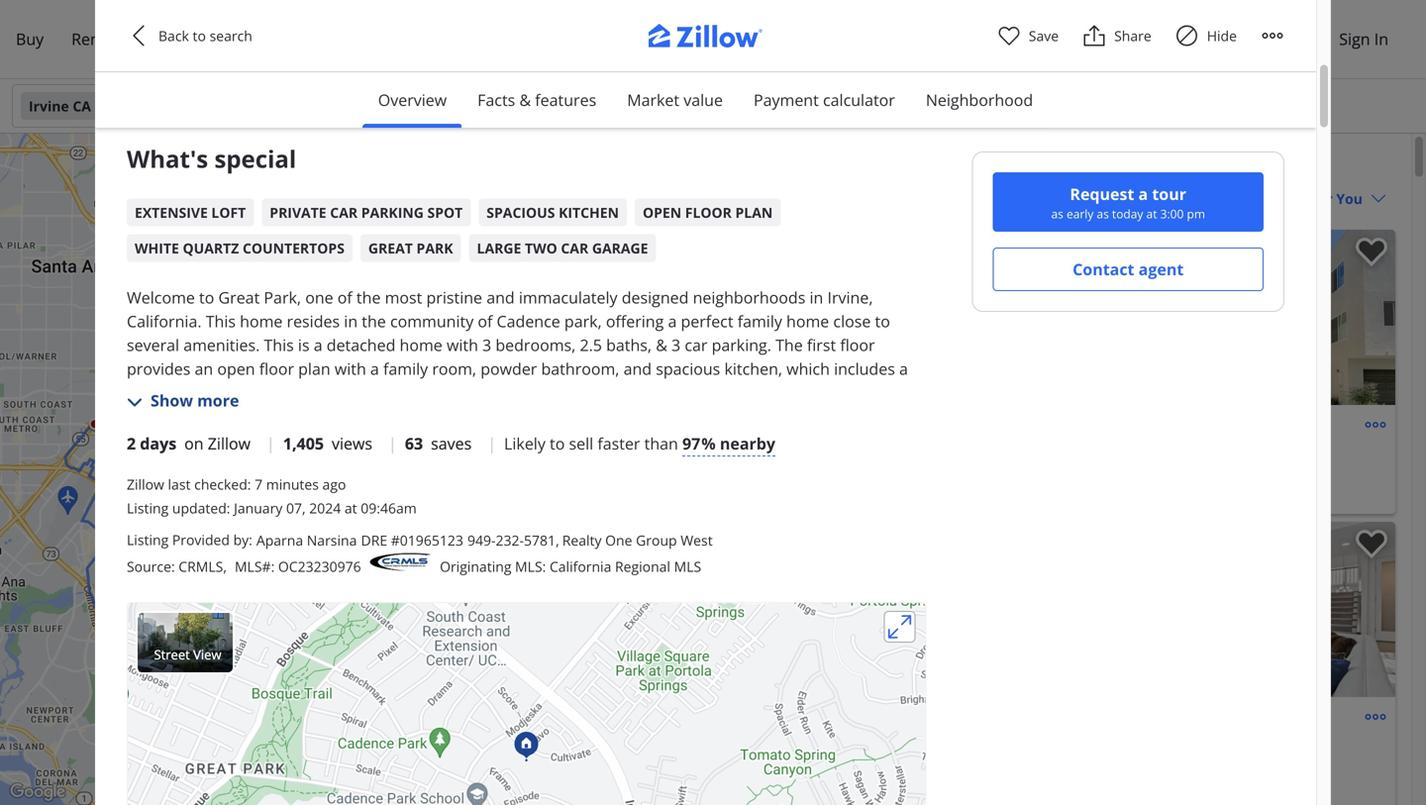 Task type: vqa. For each thing, say whether or not it's contained in the screenshot.
8346 NW Barrybrooke Dr, Kansas City, MO 64151 image
no



Task type: describe. For each thing, give the bounding box(es) containing it.
2 days on zillow inside listed status list
[[127, 433, 251, 454]]

ave,
[[798, 761, 825, 780]]

- for save this home button associated with - condo for sale
[[1220, 445, 1224, 464]]

this property on the map image
[[515, 732, 539, 762]]

keyboard shortcuts button
[[308, 792, 394, 806]]

listing inside listing provided by: aparna narsina dre #01965123 949-232-5781 , realty one group west
[[127, 530, 169, 549]]

14561
[[707, 761, 747, 780]]

california
[[550, 557, 612, 576]]

sell
[[133, 28, 159, 50]]

minutes
[[266, 475, 319, 494]]

request
[[1070, 183, 1135, 205]]

14561 linden ave, irvine, ca 92606 image
[[700, 522, 1044, 698]]

zillow inside zillow last checked:  7 minutes ago listing updated: january 07, 2024 at 09:46am
[[127, 475, 164, 494]]

1 horizontal spatial 2
[[1068, 239, 1074, 256]]

save button
[[998, 24, 1059, 48]]

kitchen
[[559, 203, 619, 222]]

street view button
[[138, 613, 233, 673]]

google
[[483, 793, 514, 805]]

share
[[1115, 26, 1152, 45]]

private car parking spot list item
[[262, 198, 471, 226]]

574 cultivate, irvine, ca 92618 image
[[1052, 230, 1396, 405]]

chevron right image for 2 days on zillow
[[1362, 306, 1386, 329]]

0 vertical spatial 1.90m link
[[343, 371, 388, 389]]

1 vertical spatial 1.90m link
[[317, 434, 362, 452]]

sign in link
[[1326, 16, 1403, 62]]

1.50m link
[[210, 559, 255, 577]]

extensive loft
[[135, 203, 246, 222]]

to inside back to search link
[[193, 26, 206, 45]]

show more
[[151, 390, 239, 411]]

irvine for irvine ca
[[29, 97, 69, 115]]

white quartz countertops
[[135, 239, 345, 257]]

7
[[255, 475, 263, 494]]

sqft
[[839, 738, 864, 756]]

at inside request a tour as early as today at 3:00 pm
[[1147, 206, 1158, 222]]

saves
[[431, 433, 472, 454]]

1 vertical spatial &
[[905, 153, 919, 180]]

terms
[[526, 793, 554, 805]]

574 cultivate image
[[128, 603, 926, 806]]

1 chevron down image from the left
[[523, 98, 539, 114]]

ca inside the 14561 linden ave, irvine, ca 92606 coldwell banker realty
[[872, 761, 890, 780]]

what's special
[[127, 143, 296, 175]]

1 save this home image from the left
[[1004, 238, 1036, 267]]

back
[[159, 26, 189, 45]]

2 ba from the top
[[769, 738, 785, 756]]

source: crmls , mls#: oc23230976
[[127, 557, 361, 576]]

at inside zillow last checked:  7 minutes ago listing updated: january 07, 2024 at 09:46am
[[345, 499, 357, 518]]

contact agent
[[1073, 259, 1184, 280]]

data
[[428, 793, 448, 805]]

2 save this home image from the left
[[1356, 238, 1388, 267]]

chevron left image for "property images, use arrow keys to navigate, image 1 of 69" group
[[709, 598, 733, 622]]

chevron left image for property images, use arrow keys to navigate, image 1 of 35 group
[[1062, 306, 1085, 329]]

what's
[[127, 143, 208, 175]]

09:46am
[[361, 499, 417, 518]]

expand image
[[884, 611, 916, 643]]

irvine for irvine ca real estate & homes for sale
[[703, 153, 758, 180]]

great park list item
[[361, 234, 461, 262]]

countertops
[[243, 239, 345, 257]]

1 horizontal spatial on
[[1108, 239, 1123, 256]]

west
[[681, 531, 713, 550]]

2 days on zillow inside 'main content'
[[1068, 239, 1162, 256]]

in
[[1375, 28, 1389, 50]]

14561 linden ave, irvine, ca 92606 coldwell banker realty
[[707, 761, 933, 797]]

chevron down image inside show more button
[[127, 395, 143, 411]]

| for | 63 saves
[[388, 433, 397, 454]]

3 chevron down image from the left
[[863, 98, 879, 114]]

private car parking spot
[[270, 203, 463, 222]]

extensive loft list item
[[127, 198, 254, 226]]

heart image
[[998, 24, 1021, 48]]

chevron down image inside filters element
[[397, 98, 413, 114]]

show more button
[[127, 389, 239, 413]]

manage
[[1032, 28, 1091, 50]]

value
[[684, 89, 723, 110]]

minus image
[[636, 757, 656, 778]]

aparna
[[256, 531, 303, 550]]

tour
[[1153, 183, 1187, 205]]

0 vertical spatial zillow
[[1126, 239, 1162, 256]]

advertise
[[1177, 28, 1246, 50]]

1 - house for sale from the left
[[867, 738, 968, 756]]

2.69m
[[237, 627, 268, 642]]

2 inside listed status list
[[127, 433, 136, 454]]

two
[[525, 239, 558, 257]]

back to search link
[[127, 24, 275, 48]]

chevron left image for property images, use arrow keys to navigate, image 1 of 37 "group"
[[709, 306, 733, 329]]

save this home button for - condo for sale
[[1341, 230, 1396, 285]]

condo
[[1228, 445, 1270, 464]]

property images, use arrow keys to navigate, image 1 of 35 group
[[1052, 230, 1396, 410]]

save this home button for - house for sale
[[1341, 522, 1396, 578]]

ago
[[323, 475, 346, 494]]

2 as from the left
[[1097, 206, 1110, 222]]

$1,529,000
[[707, 411, 809, 438]]

mls:
[[515, 557, 546, 576]]

market value button
[[612, 72, 739, 128]]

chevron right image for $1,529,000
[[1010, 306, 1034, 329]]

2,217
[[800, 738, 835, 756]]

by:
[[233, 530, 253, 549]]

irvine,
[[829, 761, 869, 780]]

buy link
[[2, 16, 58, 62]]

loans
[[236, 28, 279, 50]]

$235/mo hoa
[[707, 47, 811, 69]]

white quartz countertops list item
[[127, 234, 353, 262]]

spacious
[[487, 203, 555, 222]]

spacious kitchen
[[487, 203, 619, 222]]

updated:
[[172, 499, 230, 518]]

2024
[[309, 499, 341, 518]]

to inside listed status list
[[550, 433, 565, 454]]

home loans link
[[173, 16, 293, 62]]

0 vertical spatial days
[[1077, 239, 1105, 256]]

views
[[332, 433, 373, 454]]

payment
[[754, 89, 819, 110]]

0 horizontal spatial car
[[330, 203, 358, 222]]

view
[[193, 646, 221, 664]]

listing inside zillow last checked:  7 minutes ago listing updated: january 07, 2024 at 09:46am
[[127, 499, 169, 518]]

2 chevron down image from the left
[[709, 98, 725, 114]]

results
[[731, 188, 777, 207]]

2 - house for sale from the left
[[1220, 738, 1321, 756]]

main content containing irvine ca real estate & homes for sale
[[684, 134, 1412, 806]]

error
[[657, 793, 678, 805]]

sign
[[1340, 28, 1371, 50]]

property images, use arrow keys to navigate, image 1 of 69 group
[[700, 522, 1044, 702]]

terms of use link
[[526, 793, 584, 805]]

3 up linden
[[757, 738, 765, 756]]

linden
[[751, 761, 795, 780]]

help
[[1276, 28, 1310, 50]]

banker
[[761, 784, 799, 797]]

facts & features button
[[462, 72, 613, 128]]

map
[[635, 793, 655, 805]]

mls
[[674, 557, 702, 576]]

ca for irvine ca
[[73, 97, 91, 115]]

2 house from the left
[[1228, 738, 1269, 756]]

sign in
[[1340, 28, 1389, 50]]

nearby
[[720, 433, 776, 454]]

parking
[[361, 203, 424, 222]]

source:
[[127, 557, 175, 576]]

2 bds from the top
[[719, 738, 743, 756]]

1 3 ba from the top
[[757, 445, 785, 464]]

1.53m link
[[475, 430, 521, 448]]

realty
[[802, 784, 836, 797]]

, inside listing provided by: aparna narsina dre #01965123 949-232-5781 , realty one group west
[[556, 531, 560, 550]]

great park
[[368, 239, 453, 257]]

dre
[[361, 531, 388, 550]]

home
[[187, 28, 231, 50]]

4 chevron down image from the left
[[983, 98, 999, 114]]

contact
[[1073, 259, 1135, 280]]

map region
[[0, 86, 851, 806]]

$1,548,888
[[707, 703, 809, 731]]



Task type: locate. For each thing, give the bounding box(es) containing it.
0 horizontal spatial to
[[193, 26, 206, 45]]

manage rentals link
[[1018, 16, 1163, 62]]

3 ba
[[757, 445, 785, 464], [757, 738, 785, 756]]

on
[[1108, 239, 1123, 256], [184, 433, 204, 454]]

,
[[556, 531, 560, 550], [223, 557, 227, 576]]

- for - house for sale save this home button
[[1220, 738, 1224, 756]]

chevron right image inside property images, use arrow keys to navigate, image 1 of 37 "group"
[[1010, 306, 1034, 329]]

2 down show more button at the left
[[127, 433, 136, 454]]

to right back
[[193, 26, 206, 45]]

bds up 14561
[[719, 738, 743, 756]]

ca inside filters element
[[73, 97, 91, 115]]

1 listing from the top
[[127, 499, 169, 518]]

a for request
[[1139, 183, 1149, 205]]

| for | likely to sell faster than 97 % nearby
[[488, 433, 496, 454]]

0 vertical spatial on
[[1108, 239, 1123, 256]]

0 horizontal spatial a
[[627, 793, 633, 805]]

more image
[[1261, 24, 1285, 48]]

skip link list tab list
[[362, 72, 1049, 129]]

of
[[556, 793, 565, 805]]

ca for irvine ca real estate & homes for sale
[[763, 153, 789, 180]]

1 house from the left
[[875, 738, 917, 756]]

open floor plan list item
[[635, 198, 781, 226]]

irvine up 192 results
[[703, 153, 758, 180]]

1 horizontal spatial as
[[1097, 206, 1110, 222]]

irvine inside filters element
[[29, 97, 69, 115]]

as left early
[[1052, 206, 1064, 222]]

1 horizontal spatial - house for sale
[[1220, 738, 1321, 756]]

1 as from the left
[[1052, 206, 1064, 222]]

chevron right image
[[1010, 306, 1034, 329], [1362, 306, 1386, 329]]

| left 63
[[388, 433, 397, 454]]

faster
[[598, 433, 641, 454]]

7 sunburst, irvine, ca 92603 image
[[1052, 522, 1396, 698]]

early
[[1067, 206, 1094, 222]]

1 vertical spatial on
[[184, 433, 204, 454]]

1.90m link
[[343, 371, 388, 389], [317, 434, 362, 452]]

days down show
[[140, 433, 177, 454]]

1.90m right 1,405
[[324, 435, 356, 450]]

$1,150,900
[[168, 50, 249, 71]]

1 horizontal spatial 2 days on zillow
[[1068, 239, 1162, 256]]

oc23230976
[[278, 557, 361, 576]]

0 vertical spatial to
[[193, 26, 206, 45]]

report a map error
[[596, 793, 678, 805]]

ba down $1,529,000
[[769, 445, 785, 464]]

1 vertical spatial to
[[550, 433, 565, 454]]

0 horizontal spatial chevron right image
[[1010, 306, 1034, 329]]

chevron down image
[[397, 98, 413, 114], [1371, 191, 1387, 207], [127, 395, 143, 411]]

market value
[[627, 89, 723, 110]]

irvine ca
[[29, 97, 91, 115]]

coldwell
[[707, 784, 759, 797]]

2 horizontal spatial zillow
[[1126, 239, 1162, 256]]

insights tags list
[[127, 191, 927, 262]]

0 vertical spatial ba
[[769, 445, 785, 464]]

back to search
[[159, 26, 253, 45]]

| left likely
[[488, 433, 496, 454]]

property images, use arrow keys to navigate, image 1 of 49 group
[[1052, 522, 1396, 702]]

for for 1st save this home image from right
[[1274, 445, 1292, 464]]

1 vertical spatial at
[[345, 499, 357, 518]]

bds right 97 %
[[719, 445, 743, 464]]

days
[[1077, 239, 1105, 256], [140, 433, 177, 454]]

a left map
[[627, 793, 633, 805]]

2.69m link
[[230, 625, 275, 643]]

, left realty
[[556, 531, 560, 550]]

irvine
[[29, 97, 69, 115], [703, 153, 758, 180]]

3:00
[[1161, 206, 1184, 222]]

1 vertical spatial irvine
[[703, 153, 758, 180]]

0 vertical spatial irvine
[[29, 97, 69, 115]]

one
[[606, 531, 633, 550]]

1 horizontal spatial car
[[561, 239, 589, 257]]

1 vertical spatial 3 ba
[[757, 738, 785, 756]]

2
[[1068, 239, 1074, 256], [127, 433, 136, 454]]

main navigation
[[0, 0, 1427, 79]]

street
[[154, 646, 190, 664]]

share image
[[1083, 24, 1107, 48]]

2 3 ba from the top
[[757, 738, 785, 756]]

2 days on zillow up "last"
[[127, 433, 251, 454]]

0 horizontal spatial as
[[1052, 206, 1064, 222]]

floor
[[685, 203, 732, 222]]

1 vertical spatial zillow
[[208, 433, 251, 454]]

car right two
[[561, 239, 589, 257]]

chevron down image
[[523, 98, 539, 114], [709, 98, 725, 114], [863, 98, 879, 114], [983, 98, 999, 114]]

1 ba from the top
[[769, 445, 785, 464]]

a for report
[[627, 793, 633, 805]]

irvine down buy link
[[29, 97, 69, 115]]

| left 1,405
[[267, 433, 275, 454]]

zillow up contact agent
[[1126, 239, 1162, 256]]

days up "contact"
[[1077, 239, 1105, 256]]

1.50m
[[217, 560, 248, 575]]

open
[[643, 203, 682, 222]]

at right 2024
[[345, 499, 357, 518]]

1 bds from the top
[[719, 445, 743, 464]]

a inside request a tour as early as today at 3:00 pm
[[1139, 183, 1149, 205]]

1 chevron right image from the left
[[1010, 306, 1034, 329]]

0 vertical spatial listing
[[127, 499, 169, 518]]

0 vertical spatial 1.90m
[[350, 372, 381, 387]]

0 vertical spatial &
[[520, 89, 531, 110]]

3 left nearby
[[707, 445, 715, 464]]

0 horizontal spatial 2 days on zillow
[[127, 433, 251, 454]]

1 horizontal spatial ,
[[556, 531, 560, 550]]

crmls
[[179, 557, 223, 576]]

advertise link
[[1163, 16, 1260, 62]]

1.90m up 765k link
[[350, 372, 381, 387]]

1 vertical spatial 2 days on zillow
[[127, 433, 251, 454]]

provided
[[172, 530, 230, 549]]

1 horizontal spatial house
[[1228, 738, 1269, 756]]

0 horizontal spatial 2
[[127, 433, 136, 454]]

1,405
[[283, 433, 324, 454]]

agent
[[1139, 259, 1184, 280]]

street view
[[154, 646, 221, 664]]

listing up source:
[[127, 530, 169, 549]]

filters element
[[0, 79, 1427, 134]]

2 | from the left
[[388, 433, 397, 454]]

©2024
[[450, 793, 480, 805]]

0 vertical spatial chevron down image
[[397, 98, 413, 114]]

on up "contact"
[[1108, 239, 1123, 256]]

44 pawprint, irvine, ca 92618 image
[[700, 230, 1044, 405]]

days inside listed status list
[[140, 433, 177, 454]]

terms of use
[[526, 793, 584, 805]]

ca left real
[[763, 153, 789, 180]]

1 vertical spatial days
[[140, 433, 177, 454]]

large
[[477, 239, 521, 257]]

plus image
[[636, 706, 656, 727]]

1 vertical spatial 2
[[127, 433, 136, 454]]

1 | from the left
[[267, 433, 275, 454]]

| likely to sell faster than 97 % nearby
[[488, 433, 776, 454]]

listed status list
[[127, 432, 927, 457]]

1 horizontal spatial days
[[1077, 239, 1105, 256]]

garage
[[592, 239, 649, 257]]

63
[[405, 433, 423, 454]]

0 vertical spatial a
[[1139, 183, 1149, 205]]

2 listing from the top
[[127, 530, 169, 549]]

chevron right image inside property images, use arrow keys to navigate, image 1 of 35 group
[[1362, 306, 1386, 329]]

0 vertical spatial 2 days on zillow
[[1068, 239, 1162, 256]]

sale for save this home button associated with - condo for sale
[[1296, 445, 1322, 464]]

1 horizontal spatial &
[[905, 153, 919, 180]]

- condo for sale
[[1220, 445, 1322, 464]]

zillow left "last"
[[127, 475, 164, 494]]

overview button
[[362, 72, 463, 128]]

car right 'private'
[[330, 203, 358, 222]]

0 horizontal spatial save this home image
[[1004, 238, 1036, 267]]

hide image
[[1176, 24, 1200, 48]]

3 | from the left
[[488, 433, 496, 454]]

0 vertical spatial 2
[[1068, 239, 1074, 256]]

0 vertical spatial at
[[1147, 206, 1158, 222]]

2 vertical spatial zillow
[[127, 475, 164, 494]]

& right facts
[[520, 89, 531, 110]]

white
[[135, 239, 179, 257]]

2 chevron right image from the left
[[1362, 306, 1386, 329]]

map
[[406, 793, 426, 805]]

0 vertical spatial 3 ba
[[757, 445, 785, 464]]

1 vertical spatial listing
[[127, 530, 169, 549]]

for
[[997, 153, 1028, 180]]

1 horizontal spatial irvine
[[703, 153, 758, 180]]

extensive
[[135, 203, 208, 222]]

1 vertical spatial car
[[561, 239, 589, 257]]

- house for sale
[[867, 738, 968, 756], [1220, 738, 1321, 756]]

rentals
[[1095, 28, 1149, 50]]

5781
[[524, 531, 556, 550]]

chevron left image inside property images, use arrow keys to navigate, image 1 of 37 "group"
[[709, 306, 733, 329]]

3 ba down $1,529,000
[[757, 445, 785, 464]]

zillow up checked:
[[208, 433, 251, 454]]

3 bds
[[707, 445, 743, 464]]

a up today
[[1139, 183, 1149, 205]]

buy
[[16, 28, 44, 50]]

last
[[168, 475, 191, 494]]

main content
[[684, 134, 1412, 806]]

1 horizontal spatial ca
[[763, 153, 789, 180]]

2,217 sqft
[[800, 738, 864, 756]]

3.20m link
[[214, 641, 260, 659]]

payment calculator
[[754, 89, 896, 110]]

save this home image
[[1356, 530, 1388, 559]]

1 horizontal spatial |
[[388, 433, 397, 454]]

2 vertical spatial ca
[[872, 761, 890, 780]]

1 vertical spatial bds
[[719, 738, 743, 756]]

great
[[368, 239, 413, 257]]

save
[[1029, 26, 1059, 45]]

| 63 saves
[[388, 433, 472, 454]]

1 horizontal spatial chevron down image
[[397, 98, 413, 114]]

1 vertical spatial 1.90m
[[324, 435, 356, 450]]

on inside listed status list
[[184, 433, 204, 454]]

save this home image
[[1004, 238, 1036, 267], [1356, 238, 1388, 267]]

0 horizontal spatial zillow
[[127, 475, 164, 494]]

large two car garage list item
[[469, 234, 656, 262]]

0 vertical spatial ca
[[73, 97, 91, 115]]

2 days on zillow up "contact"
[[1068, 239, 1162, 256]]

-
[[1220, 445, 1224, 464], [867, 738, 872, 756], [1220, 738, 1224, 756]]

1 vertical spatial a
[[627, 793, 633, 805]]

2 down early
[[1068, 239, 1074, 256]]

0 horizontal spatial - house for sale
[[867, 738, 968, 756]]

0 horizontal spatial house
[[875, 738, 917, 756]]

0 horizontal spatial |
[[267, 433, 275, 454]]

on down show more
[[184, 433, 204, 454]]

for for save this home icon
[[1273, 738, 1291, 756]]

chevron left image inside "property images, use arrow keys to navigate, image 1 of 69" group
[[709, 598, 733, 622]]

to left sell
[[550, 433, 565, 454]]

help link
[[1262, 16, 1324, 62]]

0 horizontal spatial on
[[184, 433, 204, 454]]

1 horizontal spatial to
[[550, 433, 565, 454]]

2 horizontal spatial ca
[[872, 761, 890, 780]]

2 horizontal spatial chevron down image
[[1371, 191, 1387, 207]]

payment calculator button
[[738, 72, 911, 128]]

as down request
[[1097, 206, 1110, 222]]

zillow last checked:  7 minutes ago listing updated: january 07, 2024 at 09:46am
[[127, 475, 417, 518]]

property images, use arrow keys to navigate, image 1 of 37 group
[[700, 230, 1044, 405]]

spacious kitchen list item
[[479, 198, 627, 226]]

homes
[[925, 153, 992, 180]]

a
[[1139, 183, 1149, 205], [627, 793, 633, 805]]

2 vertical spatial chevron down image
[[127, 395, 143, 411]]

0 horizontal spatial ,
[[223, 557, 227, 576]]

group
[[636, 531, 677, 550]]

0 horizontal spatial chevron down image
[[127, 395, 143, 411]]

07,
[[286, 499, 306, 518]]

0 horizontal spatial &
[[520, 89, 531, 110]]

$235/mo
[[707, 47, 773, 69]]

chevron left image
[[127, 24, 151, 48], [709, 306, 733, 329], [1062, 306, 1085, 329], [709, 598, 733, 622]]

rent link
[[58, 16, 119, 62]]

sell link
[[119, 16, 173, 62]]

0 vertical spatial car
[[330, 203, 358, 222]]

2 horizontal spatial |
[[488, 433, 496, 454]]

for
[[1274, 445, 1292, 464], [921, 738, 939, 756], [1273, 738, 1291, 756]]

| for | 1,405 views
[[267, 433, 275, 454]]

chevron right image
[[1362, 598, 1386, 622]]

listing down "last"
[[127, 499, 169, 518]]

irvine ca real estate & homes for sale
[[703, 153, 1072, 180]]

ba up linden
[[769, 738, 785, 756]]

& inside button
[[520, 89, 531, 110]]

ca left the 92606
[[872, 761, 890, 780]]

1 vertical spatial chevron down image
[[1371, 191, 1387, 207]]

|
[[267, 433, 275, 454], [388, 433, 397, 454], [488, 433, 496, 454]]

0 horizontal spatial days
[[140, 433, 177, 454]]

, left mls#:
[[223, 557, 227, 576]]

1 vertical spatial ,
[[223, 557, 227, 576]]

3 ba up linden
[[757, 738, 785, 756]]

1 horizontal spatial a
[[1139, 183, 1149, 205]]

3 down $1,529,000
[[757, 445, 765, 464]]

& right the estate
[[905, 153, 919, 180]]

1 horizontal spatial at
[[1147, 206, 1158, 222]]

listing provided by: aparna narsina dre #01965123 949-232-5781 , realty one group west
[[127, 530, 713, 550]]

1 vertical spatial ba
[[769, 738, 785, 756]]

1 horizontal spatial save this home image
[[1356, 238, 1388, 267]]

0 vertical spatial ,
[[556, 531, 560, 550]]

sale for - house for sale save this home button
[[1295, 738, 1321, 756]]

plan
[[736, 203, 773, 222]]

more
[[197, 390, 239, 411]]

contact agent button
[[993, 248, 1264, 291]]

at left 3:00
[[1147, 206, 1158, 222]]

1 horizontal spatial zillow
[[208, 433, 251, 454]]

today
[[1113, 206, 1144, 222]]

| 1,405 views
[[267, 433, 373, 454]]

0 vertical spatial bds
[[719, 445, 743, 464]]

0 horizontal spatial irvine
[[29, 97, 69, 115]]

chevron left image inside property images, use arrow keys to navigate, image 1 of 35 group
[[1062, 306, 1085, 329]]

zillow logo image
[[634, 24, 793, 58]]

1 vertical spatial ca
[[763, 153, 789, 180]]

0 horizontal spatial ca
[[73, 97, 91, 115]]

neighborhood
[[926, 89, 1034, 110]]

0 horizontal spatial at
[[345, 499, 357, 518]]

zillow inside listed status list
[[208, 433, 251, 454]]

mls logo image
[[369, 552, 432, 572]]

ca down rent link
[[73, 97, 91, 115]]

as
[[1052, 206, 1064, 222], [1097, 206, 1110, 222]]

1 horizontal spatial chevron right image
[[1362, 306, 1386, 329]]

google image
[[5, 780, 70, 806]]



